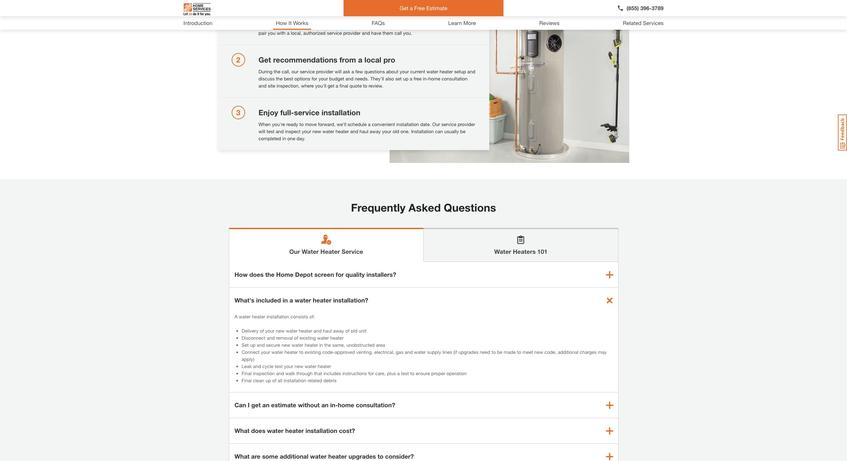 Task type: vqa. For each thing, say whether or not it's contained in the screenshot.
This Is The First Slide IMAGE
no



Task type: describe. For each thing, give the bounding box(es) containing it.
usually
[[445, 129, 459, 134]]

and down ask
[[346, 76, 354, 82]]

you're inside when you're ready to move forward, we'll schedule a convenient installation date. our service provider will test and inspect your new water heater and haul away your old one. installation can usually be completed in one day.
[[272, 122, 285, 127]]

will inside during the call, our service provider will ask a few questions about your current water heater setup and discuss the best options for your budget and needs. they'll also set up a free in-home consultation and site inspection, where you'll get a final quote to review.
[[335, 69, 342, 74]]

quote
[[350, 83, 362, 89]]

water inside when you're ready to move forward, we'll schedule a convenient installation date. our service provider will test and inspect your new water heater and haul away your old one. installation can usually be completed in one day.
[[323, 129, 335, 134]]

the left home
[[266, 271, 275, 279]]

works
[[293, 20, 309, 26]]

unobstructed
[[347, 343, 375, 348]]

questions
[[365, 69, 385, 74]]

your down secure
[[261, 350, 270, 355]]

screen
[[315, 271, 334, 279]]

new down removal
[[282, 343, 291, 348]]

local,
[[291, 30, 302, 36]]

be inside when you're ready to move forward, we'll schedule a convenient installation date. our service provider will test and inspect your new water heater and haul away your old one. installation can usually be completed in one day.
[[461, 129, 466, 134]]

related
[[308, 378, 322, 384]]

includes
[[324, 371, 341, 377]]

from
[[340, 56, 356, 64]]

know
[[273, 23, 285, 29]]

forward,
[[318, 122, 336, 127]]

our water heater service
[[290, 248, 364, 256]]

instructions
[[343, 371, 367, 377]]

for inside delivery of your new water heater and haul away of old unit disconnect and removal of existing water heater set up and secure new water heater in the same, unobstructed area connect your water heater to existing code-approved venting, electrical, gas and water supply lines (if upgrades need to be made to meet new code, additional charges may apply) leak and cycle test your new water heater final inspection and walk through that includes instructions for care, plus a test to ensure proper operation final clean up of all installation related debris
[[369, 371, 374, 377]]

we'll
[[461, 23, 471, 29]]

heater inside when you're ready to move forward, we'll schedule a convenient installation date. our service provider will test and inspect your new water heater and haul away your old one. installation can usually be completed in one day.
[[336, 129, 349, 134]]

secure
[[266, 343, 280, 348]]

it
[[289, 20, 292, 26]]

0 vertical spatial free
[[297, 10, 311, 19]]

our inside when you're ready to move forward, we'll schedule a convenient installation date. our service provider will test and inspect your new water heater and haul away your old one. installation can usually be completed in one day.
[[433, 122, 441, 127]]

walk
[[286, 371, 295, 377]]

to left ensure
[[411, 371, 415, 377]]

heater up delivery
[[252, 314, 266, 320]]

in inside when you're ready to move forward, we'll schedule a convenient installation date. our service provider will test and inspect your new water heater and haul away your old one. installation can usually be completed in one day.
[[283, 136, 286, 141]]

during the call, our service provider will ask a few questions about your current water heater setup and discuss the best options for your budget and needs. they'll also set up a free in-home consultation and site inspection, where you'll get a final quote to review.
[[259, 69, 476, 89]]

may
[[599, 350, 607, 355]]

provider inside now. we'll pair you with a local, authorized service provider and have them call you.
[[344, 30, 361, 36]]

your down convenient
[[382, 129, 392, 134]]

1 vertical spatial consultation
[[422, 23, 448, 29]]

a left the final
[[336, 83, 339, 89]]

day.
[[297, 136, 306, 141]]

authorized
[[304, 30, 326, 36]]

related services
[[624, 20, 664, 26]]

how for how does the home depot screen for quality installers?
[[235, 271, 248, 279]]

be inside delivery of your new water heater and haul away of old unit disconnect and removal of existing water heater set up and secure new water heater in the same, unobstructed area connect your water heater to existing code-approved venting, electrical, gas and water supply lines (if upgrades need to be made to meet new code, additional charges may apply) leak and cycle test your new water heater final inspection and walk through that includes instructions for care, plus a test to ensure proper operation final clean up of all installation related debris
[[498, 350, 503, 355]]

get recommendations from a local pro
[[259, 56, 396, 64]]

heater left faqs
[[341, 23, 354, 29]]

clean
[[253, 378, 265, 384]]

unit
[[359, 328, 367, 334]]

connect
[[242, 350, 260, 355]]

a inside when you're ready to move forward, we'll schedule a convenient installation date. our service provider will test and inspect your new water heater and haul away your old one. installation can usually be completed in one day.
[[368, 122, 371, 127]]

request
[[259, 10, 288, 19]]

convenient
[[372, 122, 395, 127]]

up inside during the call, our service provider will ask a few questions about your current water heater setup and discuss the best options for your budget and needs. they'll also set up a free in-home consultation and site inspection, where you'll get a final quote to review.
[[403, 76, 409, 82]]

your up "walk"
[[284, 364, 294, 370]]

estimate
[[271, 402, 297, 409]]

installation left cost?
[[306, 428, 338, 435]]

new right meet at the right
[[535, 350, 544, 355]]

in- inside during the call, our service provider will ask a few questions about your current water heater setup and discuss the best options for your budget and needs. they'll also set up a free in-home consultation and site inspection, where you'll get a final quote to review.
[[423, 76, 429, 82]]

the left call,
[[274, 69, 281, 74]]

1 water from the left
[[302, 248, 319, 256]]

during
[[259, 69, 273, 74]]

made
[[504, 350, 516, 355]]

call,
[[282, 69, 291, 74]]

apply)
[[242, 357, 255, 363]]

of left the "unit"
[[346, 328, 350, 334]]

learn more
[[449, 20, 476, 26]]

new up removal
[[276, 328, 285, 334]]

have
[[372, 30, 382, 36]]

full-
[[281, 108, 294, 117]]

and inside now. we'll pair you with a local, authorized service provider and have them call you.
[[362, 30, 370, 36]]

schedule
[[348, 122, 367, 127]]

free
[[415, 5, 425, 11]]

the inside delivery of your new water heater and haul away of old unit disconnect and removal of existing water heater set up and secure new water heater in the same, unobstructed area connect your water heater to existing code-approved venting, electrical, gas and water supply lines (if upgrades need to be made to meet new code, additional charges may apply) leak and cycle test your new water heater final inspection and walk through that includes instructions for care, plus a test to ensure proper operation final clean up of all installation related debris
[[325, 343, 331, 348]]

call
[[395, 30, 402, 36]]

service up the move
[[294, 108, 320, 117]]

(if
[[454, 350, 458, 355]]

(855) 396-3789
[[627, 5, 664, 11]]

delivery of your new water heater and haul away of old unit disconnect and removal of existing water heater set up and secure new water heater in the same, unobstructed area connect your water heater to existing code-approved venting, electrical, gas and water supply lines (if upgrades need to be made to meet new code, additional charges may apply) leak and cycle test your new water heater final inspection and walk through that includes instructions for care, plus a test to ensure proper operation final clean up of all installation related debris
[[242, 328, 607, 384]]

your up secure
[[265, 328, 275, 334]]

you.
[[404, 30, 413, 36]]

to inside when you're ready to move forward, we'll schedule a convenient installation date. our service provider will test and inspect your new water heater and haul away your old one. installation can usually be completed in one day.
[[300, 122, 304, 127]]

code-
[[323, 350, 335, 355]]

and down of:
[[314, 328, 322, 334]]

faqs
[[372, 20, 385, 26]]

one
[[288, 136, 296, 141]]

0 horizontal spatial up
[[250, 343, 256, 348]]

heater left the same, at the bottom left of page
[[305, 343, 318, 348]]

discuss
[[259, 76, 275, 82]]

2 water from the left
[[495, 248, 512, 256]]

removal
[[276, 335, 293, 341]]

in inside delivery of your new water heater and haul away of old unit disconnect and removal of existing water heater set up and secure new water heater in the same, unobstructed area connect your water heater to existing code-approved venting, electrical, gas and water supply lines (if upgrades need to be made to meet new code, additional charges may apply) leak and cycle test your new water heater final inspection and walk through that includes instructions for care, plus a test to ensure proper operation final clean up of all installation related debris
[[320, 343, 323, 348]]

introduction
[[184, 20, 213, 26]]

does for how
[[250, 271, 264, 279]]

included
[[256, 297, 281, 304]]

can i get an estimate without an in-home consultation?
[[235, 402, 396, 409]]

to inside during the call, our service provider will ask a few questions about your current water heater setup and discuss the best options for your budget and needs. they'll also set up a free in-home consultation and site inspection, where you'll get a final quote to review.
[[363, 83, 368, 89]]

and down discuss
[[259, 83, 267, 89]]

(855) 396-3789 link
[[618, 4, 664, 12]]

few
[[356, 69, 363, 74]]

ready
[[287, 122, 298, 127]]

does for what
[[251, 428, 266, 435]]

ensure
[[416, 371, 430, 377]]

installation inside when you're ready to move forward, we'll schedule a convenient installation date. our service provider will test and inspect your new water heater and haul away your old one. installation can usually be completed in one day.
[[397, 122, 419, 127]]

heater down cost?
[[329, 453, 347, 461]]

installers?
[[367, 271, 397, 279]]

enjoy
[[259, 108, 279, 117]]

and up secure
[[267, 335, 275, 341]]

move
[[305, 122, 317, 127]]

let us know you're interested in water heater installation by requesting a free consultation
[[259, 23, 448, 29]]

new inside when you're ready to move forward, we'll schedule a convenient installation date. our service provider will test and inspect your new water heater and haul away your old one. installation can usually be completed in one day.
[[313, 129, 322, 134]]

service inside during the call, our service provider will ask a few questions about your current water heater setup and discuss the best options for your budget and needs. they'll also set up a free in-home consultation and site inspection, where you'll get a final quote to review.
[[300, 69, 315, 74]]

service inside now. we'll pair you with a local, authorized service provider and have them call you.
[[327, 30, 342, 36]]

of right removal
[[294, 335, 299, 341]]

new up through
[[295, 364, 304, 370]]

now.
[[450, 23, 460, 29]]

reviews
[[540, 20, 560, 26]]

1 vertical spatial get
[[252, 402, 261, 409]]

how does the home depot screen for quality installers?
[[235, 271, 397, 279]]

in right included
[[283, 297, 288, 304]]

old inside when you're ready to move forward, we'll schedule a convenient installation date. our service provider will test and inspect your new water heater and haul away your old one. installation can usually be completed in one day.
[[393, 129, 400, 134]]

ask
[[343, 69, 351, 74]]

water inside during the call, our service provider will ask a few questions about your current water heater setup and discuss the best options for your budget and needs. they'll also set up a free in-home consultation and site inspection, where you'll get a final quote to review.
[[427, 69, 439, 74]]

in up authorized
[[323, 23, 326, 29]]

without
[[298, 402, 320, 409]]

to right "need"
[[492, 350, 496, 355]]

consultation?
[[356, 402, 396, 409]]

installation down included
[[267, 314, 290, 320]]

0 horizontal spatial in-
[[331, 402, 338, 409]]

1 vertical spatial home
[[338, 402, 355, 409]]

when you're ready to move forward, we'll schedule a convenient installation date. our service provider will test and inspect your new water heater and haul away your old one. installation can usually be completed in one day.
[[259, 122, 476, 141]]

cycle
[[263, 364, 274, 370]]

debris
[[324, 378, 337, 384]]

delivery
[[242, 328, 259, 334]]

your down the move
[[302, 129, 311, 134]]

0 horizontal spatial upgrades
[[349, 453, 376, 461]]

1 horizontal spatial up
[[266, 378, 271, 384]]

you
[[268, 30, 276, 36]]

meet
[[523, 350, 534, 355]]

approved
[[335, 350, 355, 355]]

are
[[251, 453, 261, 461]]

feedback link image
[[839, 114, 848, 151]]

installation inside delivery of your new water heater and haul away of old unit disconnect and removal of existing water heater set up and secure new water heater in the same, unobstructed area connect your water heater to existing code-approved venting, electrical, gas and water supply lines (if upgrades need to be made to meet new code, additional charges may apply) leak and cycle test your new water heater final inspection and walk through that includes instructions for care, plus a test to ensure proper operation final clean up of all installation related debris
[[284, 378, 307, 384]]

to left meet at the right
[[518, 350, 522, 355]]

how it works
[[276, 20, 309, 26]]

depot
[[295, 271, 313, 279]]

budget
[[330, 76, 345, 82]]

and down 'schedule'
[[351, 129, 359, 134]]

away inside delivery of your new water heater and haul away of old unit disconnect and removal of existing water heater set up and secure new water heater in the same, unobstructed area connect your water heater to existing code-approved venting, electrical, gas and water supply lines (if upgrades need to be made to meet new code, additional charges may apply) leak and cycle test your new water heater final inspection and walk through that includes instructions for care, plus a test to ensure proper operation final clean up of all installation related debris
[[333, 328, 344, 334]]



Task type: locate. For each thing, give the bounding box(es) containing it.
haul
[[360, 129, 369, 134], [323, 328, 332, 334]]

does up are
[[251, 428, 266, 435]]

can
[[436, 129, 443, 134]]

1 horizontal spatial an
[[322, 402, 329, 409]]

and right setup on the top of the page
[[468, 69, 476, 74]]

provider inside when you're ready to move forward, we'll schedule a convenient installation date. our service provider will test and inspect your new water heater and haul away your old one. installation can usually be completed in one day.
[[458, 122, 476, 127]]

installation?
[[333, 297, 369, 304]]

1 horizontal spatial away
[[370, 129, 381, 134]]

get right 'i'
[[252, 402, 261, 409]]

1 horizontal spatial water
[[495, 248, 512, 256]]

your
[[400, 69, 409, 74], [319, 76, 328, 82], [302, 129, 311, 134], [382, 129, 392, 134], [265, 328, 275, 334], [261, 350, 270, 355], [284, 364, 294, 370]]

get for get a free estimate
[[400, 5, 409, 11]]

and up inspection
[[253, 364, 261, 370]]

a up how it works
[[290, 10, 295, 19]]

0 vertical spatial get
[[328, 83, 335, 89]]

1 vertical spatial upgrades
[[349, 453, 376, 461]]

to
[[363, 83, 368, 89], [300, 122, 304, 127], [300, 350, 304, 355], [492, 350, 496, 355], [518, 350, 522, 355], [411, 371, 415, 377], [378, 453, 384, 461]]

1 vertical spatial get
[[259, 56, 271, 64]]

haul inside delivery of your new water heater and haul away of old unit disconnect and removal of existing water heater set up and secure new water heater in the same, unobstructed area connect your water heater to existing code-approved venting, electrical, gas and water supply lines (if upgrades need to be made to meet new code, additional charges may apply) leak and cycle test your new water heater final inspection and walk through that includes instructions for care, plus a test to ensure proper operation final clean up of all installation related debris
[[323, 328, 332, 334]]

enjoy full-service installation
[[259, 108, 361, 117]]

old inside delivery of your new water heater and haul away of old unit disconnect and removal of existing water heater set up and secure new water heater in the same, unobstructed area connect your water heater to existing code-approved venting, electrical, gas and water supply lines (if upgrades need to be made to meet new code, additional charges may apply) leak and cycle test your new water heater final inspection and walk through that includes instructions for care, plus a test to ensure proper operation final clean up of all installation related debris
[[351, 328, 358, 334]]

additional
[[558, 350, 579, 355], [280, 453, 309, 461]]

in up code-
[[320, 343, 323, 348]]

consultation inside during the call, our service provider will ask a few questions about your current water heater setup and discuss the best options for your budget and needs. they'll also set up a free in-home consultation and site inspection, where you'll get a final quote to review.
[[442, 76, 468, 82]]

get for get recommendations from a local pro
[[259, 56, 271, 64]]

0 vertical spatial additional
[[558, 350, 579, 355]]

you're up local, on the top
[[286, 23, 299, 29]]

up
[[403, 76, 409, 82], [250, 343, 256, 348], [266, 378, 271, 384]]

old left one.
[[393, 129, 400, 134]]

2 vertical spatial provider
[[458, 122, 476, 127]]

get left free
[[400, 5, 409, 11]]

1 horizontal spatial for
[[336, 271, 344, 279]]

provider inside during the call, our service provider will ask a few questions about your current water heater setup and discuss the best options for your budget and needs. they'll also set up a free in-home consultation and site inspection, where you'll get a final quote to review.
[[316, 69, 334, 74]]

an
[[263, 402, 270, 409], [322, 402, 329, 409]]

1 horizontal spatial provider
[[344, 30, 361, 36]]

1 horizontal spatial get
[[328, 83, 335, 89]]

0 horizontal spatial old
[[351, 328, 358, 334]]

new
[[313, 129, 322, 134], [276, 328, 285, 334], [282, 343, 291, 348], [535, 350, 544, 355], [295, 364, 304, 370]]

a inside now. we'll pair you with a local, authorized service provider and have them call you.
[[287, 30, 290, 36]]

up down disconnect
[[250, 343, 256, 348]]

you're left ready on the top left
[[272, 122, 285, 127]]

let
[[259, 23, 265, 29]]

1 vertical spatial provider
[[316, 69, 334, 74]]

an right the without
[[322, 402, 329, 409]]

0 vertical spatial will
[[335, 69, 342, 74]]

0 vertical spatial final
[[242, 371, 252, 377]]

0 horizontal spatial haul
[[323, 328, 332, 334]]

1 vertical spatial does
[[251, 428, 266, 435]]

free consultation link
[[413, 23, 448, 29]]

heater
[[341, 23, 354, 29], [440, 69, 453, 74], [336, 129, 349, 134], [313, 297, 332, 304], [252, 314, 266, 320], [299, 328, 313, 334], [331, 335, 344, 341], [305, 343, 318, 348], [285, 350, 298, 355], [318, 364, 331, 370], [286, 428, 304, 435], [329, 453, 347, 461]]

away inside when you're ready to move forward, we'll schedule a convenient installation date. our service provider will test and inspect your new water heater and haul away your old one. installation can usually be completed in one day.
[[370, 129, 381, 134]]

water heaters 101
[[495, 248, 548, 256]]

old left the "unit"
[[351, 328, 358, 334]]

existing left code-
[[305, 350, 321, 355]]

1 vertical spatial how
[[235, 271, 248, 279]]

also
[[386, 76, 394, 82]]

heater inside during the call, our service provider will ask a few questions about your current water heater setup and discuss the best options for your budget and needs. they'll also set up a free in-home consultation and site inspection, where you'll get a final quote to review.
[[440, 69, 453, 74]]

1 vertical spatial up
[[250, 343, 256, 348]]

1 vertical spatial for
[[336, 271, 344, 279]]

1 vertical spatial free
[[413, 23, 421, 29]]

1 vertical spatial away
[[333, 328, 344, 334]]

0 vertical spatial for
[[312, 76, 318, 82]]

for inside during the call, our service provider will ask a few questions about your current water heater setup and discuss the best options for your budget and needs. they'll also set up a free in-home consultation and site inspection, where you'll get a final quote to review.
[[312, 76, 318, 82]]

2 an from the left
[[322, 402, 329, 409]]

2 horizontal spatial test
[[401, 371, 409, 377]]

and down disconnect
[[257, 343, 265, 348]]

supply
[[428, 350, 442, 355]]

same,
[[333, 343, 345, 348]]

installation up one.
[[397, 122, 419, 127]]

get
[[328, 83, 335, 89], [252, 402, 261, 409]]

will down when
[[259, 129, 266, 134]]

home inside during the call, our service provider will ask a few questions about your current water heater setup and discuss the best options for your budget and needs. they'll also set up a free in-home consultation and site inspection, where you'll get a final quote to review.
[[429, 76, 441, 82]]

existing down of:
[[300, 335, 316, 341]]

1 horizontal spatial upgrades
[[459, 350, 479, 355]]

3789
[[652, 5, 664, 11]]

0 horizontal spatial home
[[338, 402, 355, 409]]

interested
[[300, 23, 321, 29]]

of up disconnect
[[260, 328, 264, 334]]

requesting
[[386, 23, 408, 29]]

us
[[267, 23, 272, 29]]

for up you'll
[[312, 76, 318, 82]]

0 vertical spatial existing
[[300, 335, 316, 341]]

does left home
[[250, 271, 264, 279]]

0 vertical spatial haul
[[360, 129, 369, 134]]

0 vertical spatial old
[[393, 129, 400, 134]]

consultation down the estimate
[[422, 23, 448, 29]]

a water heater installation consists of:
[[235, 314, 315, 320]]

2 vertical spatial test
[[401, 371, 409, 377]]

inspect
[[285, 129, 301, 134]]

in- down current
[[423, 76, 429, 82]]

do it for you logo image
[[184, 0, 211, 19]]

your up you'll
[[319, 76, 328, 82]]

0 vertical spatial our
[[433, 122, 441, 127]]

2 horizontal spatial for
[[369, 371, 374, 377]]

1 horizontal spatial haul
[[360, 129, 369, 134]]

additional right code,
[[558, 350, 579, 355]]

haul inside when you're ready to move forward, we'll schedule a convenient installation date. our service provider will test and inspect your new water heater and haul away your old one. installation can usually be completed in one day.
[[360, 129, 369, 134]]

and right gas
[[405, 350, 413, 355]]

additional inside delivery of your new water heater and haul away of old unit disconnect and removal of existing water heater set up and secure new water heater in the same, unobstructed area connect your water heater to existing code-approved venting, electrical, gas and water supply lines (if upgrades need to be made to meet new code, additional charges may apply) leak and cycle test your new water heater final inspection and walk through that includes instructions for care, plus a test to ensure proper operation final clean up of all installation related debris
[[558, 350, 579, 355]]

(855)
[[627, 5, 640, 11]]

provider
[[344, 30, 361, 36], [316, 69, 334, 74], [458, 122, 476, 127]]

best
[[284, 76, 293, 82]]

away down convenient
[[370, 129, 381, 134]]

2 vertical spatial consultation
[[442, 76, 468, 82]]

consider?
[[386, 453, 414, 461]]

your up the set
[[400, 69, 409, 74]]

you'll
[[315, 83, 327, 89]]

where
[[301, 83, 314, 89]]

1 vertical spatial existing
[[305, 350, 321, 355]]

our up depot
[[290, 248, 300, 256]]

a inside delivery of your new water heater and haul away of old unit disconnect and removal of existing water heater set up and secure new water heater in the same, unobstructed area connect your water heater to existing code-approved venting, electrical, gas and water supply lines (if upgrades need to be made to meet new code, additional charges may apply) leak and cycle test your new water heater final inspection and walk through that includes instructions for care, plus a test to ensure proper operation final clean up of all installation related debris
[[398, 371, 400, 377]]

our
[[292, 69, 299, 74]]

1 vertical spatial test
[[275, 364, 283, 370]]

a up few
[[358, 56, 363, 64]]

what for what are some additional water heater upgrades to consider?
[[235, 453, 250, 461]]

service right authorized
[[327, 30, 342, 36]]

up down inspection
[[266, 378, 271, 384]]

proper
[[432, 371, 446, 377]]

final down leak
[[242, 371, 252, 377]]

a up you.
[[409, 23, 412, 29]]

0 vertical spatial be
[[461, 129, 466, 134]]

consists
[[291, 314, 308, 320]]

free inside during the call, our service provider will ask a few questions about your current water heater setup and discuss the best options for your budget and needs. they'll also set up a free in-home consultation and site inspection, where you'll get a final quote to review.
[[414, 76, 422, 82]]

upgrades
[[459, 350, 479, 355], [349, 453, 376, 461]]

2 what from the top
[[235, 453, 250, 461]]

existing
[[300, 335, 316, 341], [305, 350, 321, 355]]

1 horizontal spatial test
[[275, 364, 283, 370]]

1 vertical spatial in-
[[331, 402, 338, 409]]

1 vertical spatial additional
[[280, 453, 309, 461]]

0 horizontal spatial water
[[302, 248, 319, 256]]

0 vertical spatial in-
[[423, 76, 429, 82]]

and up the all
[[276, 371, 284, 377]]

2 final from the top
[[242, 378, 252, 384]]

2 vertical spatial for
[[369, 371, 374, 377]]

and left have
[[362, 30, 370, 36]]

what does water heater installation cost?
[[235, 428, 355, 435]]

setup
[[455, 69, 467, 74]]

a right ask
[[352, 69, 354, 74]]

1 horizontal spatial old
[[393, 129, 400, 134]]

upgrades inside delivery of your new water heater and haul away of old unit disconnect and removal of existing water heater set up and secure new water heater in the same, unobstructed area connect your water heater to existing code-approved venting, electrical, gas and water supply lines (if upgrades need to be made to meet new code, additional charges may apply) leak and cycle test your new water heater final inspection and walk through that includes instructions for care, plus a test to ensure proper operation final clean up of all installation related debris
[[459, 350, 479, 355]]

frequently
[[351, 201, 406, 214]]

by
[[379, 23, 384, 29]]

the left best in the top left of the page
[[276, 76, 283, 82]]

pro
[[384, 56, 396, 64]]

heater
[[321, 248, 340, 256]]

0 horizontal spatial additional
[[280, 453, 309, 461]]

1 vertical spatial our
[[290, 248, 300, 256]]

installation up have
[[355, 23, 378, 29]]

0 horizontal spatial our
[[290, 248, 300, 256]]

1 vertical spatial what
[[235, 453, 250, 461]]

heater down consists at the left bottom
[[299, 328, 313, 334]]

get inside during the call, our service provider will ask a few questions about your current water heater setup and discuss the best options for your budget and needs. they'll also set up a free in-home consultation and site inspection, where you'll get a final quote to review.
[[328, 83, 335, 89]]

0 vertical spatial consultation
[[313, 10, 357, 19]]

0 vertical spatial upgrades
[[459, 350, 479, 355]]

to up through
[[300, 350, 304, 355]]

water left heater
[[302, 248, 319, 256]]

0 vertical spatial does
[[250, 271, 264, 279]]

installation down "walk"
[[284, 378, 307, 384]]

0 vertical spatial you're
[[286, 23, 299, 29]]

0 horizontal spatial get
[[259, 56, 271, 64]]

questions
[[444, 201, 497, 214]]

get a free estimate
[[400, 5, 448, 11]]

1 vertical spatial final
[[242, 378, 252, 384]]

a right with
[[287, 30, 290, 36]]

get down budget on the top left of page
[[328, 83, 335, 89]]

1 vertical spatial you're
[[272, 122, 285, 127]]

0 horizontal spatial will
[[259, 129, 266, 134]]

through
[[297, 371, 313, 377]]

be
[[461, 129, 466, 134], [498, 350, 503, 355]]

2 vertical spatial free
[[414, 76, 422, 82]]

be right usually
[[461, 129, 466, 134]]

1 horizontal spatial in-
[[423, 76, 429, 82]]

1 horizontal spatial our
[[433, 122, 441, 127]]

set
[[396, 76, 402, 82]]

what's included in a water heater installation?
[[235, 297, 369, 304]]

charges
[[580, 350, 597, 355]]

what left are
[[235, 453, 250, 461]]

about
[[387, 69, 399, 74]]

service
[[342, 248, 364, 256]]

that
[[314, 371, 322, 377]]

0 horizontal spatial test
[[267, 129, 275, 134]]

2 horizontal spatial provider
[[458, 122, 476, 127]]

old
[[393, 129, 400, 134], [351, 328, 358, 334]]

haul up code-
[[323, 328, 332, 334]]

what's
[[235, 297, 255, 304]]

to down needs.
[[363, 83, 368, 89]]

0 horizontal spatial you're
[[272, 122, 285, 127]]

0 vertical spatial away
[[370, 129, 381, 134]]

1 vertical spatial be
[[498, 350, 503, 355]]

how up what's
[[235, 271, 248, 279]]

heater down removal
[[285, 350, 298, 355]]

more
[[464, 20, 476, 26]]

1 vertical spatial old
[[351, 328, 358, 334]]

to left consider? on the left bottom of the page
[[378, 453, 384, 461]]

learn
[[449, 20, 462, 26]]

test up completed
[[267, 129, 275, 134]]

a inside 'button'
[[410, 5, 413, 11]]

service inside when you're ready to move forward, we'll schedule a convenient installation date. our service provider will test and inspect your new water heater and haul away your old one. installation can usually be completed in one day.
[[442, 122, 457, 127]]

additional right some
[[280, 453, 309, 461]]

inspection,
[[277, 83, 300, 89]]

2 horizontal spatial up
[[403, 76, 409, 82]]

1 vertical spatial haul
[[323, 328, 332, 334]]

1 what from the top
[[235, 428, 250, 435]]

0 horizontal spatial get
[[252, 402, 261, 409]]

1 horizontal spatial how
[[276, 20, 287, 26]]

haul down 'schedule'
[[360, 129, 369, 134]]

1
[[236, 10, 241, 19]]

upgrades right (if
[[459, 350, 479, 355]]

our up can
[[433, 122, 441, 127]]

consultation up let us know you're interested in water heater installation by requesting a free consultation
[[313, 10, 357, 19]]

a down current
[[410, 76, 413, 82]]

to left the move
[[300, 122, 304, 127]]

how
[[276, 20, 287, 26], [235, 271, 248, 279]]

disconnect
[[242, 335, 266, 341]]

a up consists at the left bottom
[[290, 297, 293, 304]]

new down the move
[[313, 129, 322, 134]]

1 horizontal spatial will
[[335, 69, 342, 74]]

heater down estimate
[[286, 428, 304, 435]]

of left the all
[[273, 378, 277, 384]]

cost?
[[339, 428, 355, 435]]

we'll
[[337, 122, 347, 127]]

1 horizontal spatial be
[[498, 350, 503, 355]]

0 horizontal spatial provider
[[316, 69, 334, 74]]

396-
[[641, 5, 652, 11]]

test right plus
[[401, 371, 409, 377]]

venting,
[[357, 350, 373, 355]]

inspection
[[253, 371, 275, 377]]

consultation down setup on the top of the page
[[442, 76, 468, 82]]

installation up 'we'll'
[[322, 108, 361, 117]]

test right cycle
[[275, 364, 283, 370]]

will inside when you're ready to move forward, we'll schedule a convenient installation date. our service provider will test and inspect your new water heater and haul away your old one. installation can usually be completed in one day.
[[259, 129, 266, 134]]

0 vertical spatial up
[[403, 76, 409, 82]]

0 horizontal spatial for
[[312, 76, 318, 82]]

1 horizontal spatial home
[[429, 76, 441, 82]]

related
[[624, 20, 642, 26]]

be left made
[[498, 350, 503, 355]]

our
[[433, 122, 441, 127], [290, 248, 300, 256]]

pair
[[259, 30, 267, 36]]

1 horizontal spatial additional
[[558, 350, 579, 355]]

0 horizontal spatial away
[[333, 328, 344, 334]]

options
[[295, 76, 311, 82]]

heater up the same, at the bottom left of page
[[331, 335, 344, 341]]

2 vertical spatial up
[[266, 378, 271, 384]]

with
[[277, 30, 286, 36]]

an right 'i'
[[263, 402, 270, 409]]

area
[[376, 343, 385, 348]]

one.
[[401, 129, 410, 134]]

service up options
[[300, 69, 315, 74]]

test inside when you're ready to move forward, we'll schedule a convenient installation date. our service provider will test and inspect your new water heater and haul away your old one. installation can usually be completed in one day.
[[267, 129, 275, 134]]

1 an from the left
[[263, 402, 270, 409]]

0 vertical spatial provider
[[344, 30, 361, 36]]

0 vertical spatial what
[[235, 428, 250, 435]]

heater up of:
[[313, 297, 332, 304]]

a right plus
[[398, 371, 400, 377]]

0 vertical spatial test
[[267, 129, 275, 134]]

of:
[[310, 314, 315, 320]]

0 vertical spatial get
[[400, 5, 409, 11]]

when
[[259, 122, 271, 127]]

and up completed
[[276, 129, 284, 134]]

will
[[335, 69, 342, 74], [259, 129, 266, 134]]

0 horizontal spatial an
[[263, 402, 270, 409]]

1 horizontal spatial you're
[[286, 23, 299, 29]]

0 horizontal spatial be
[[461, 129, 466, 134]]

for left care, on the bottom
[[369, 371, 374, 377]]

recommendations
[[273, 56, 338, 64]]

what for what does water heater installation cost?
[[235, 428, 250, 435]]

0 horizontal spatial how
[[235, 271, 248, 279]]

final left clean
[[242, 378, 252, 384]]

how for how it works
[[276, 20, 287, 26]]

lines
[[443, 350, 453, 355]]

get
[[400, 5, 409, 11], [259, 56, 271, 64]]

heaters
[[513, 248, 536, 256]]

water
[[328, 23, 339, 29], [427, 69, 439, 74], [323, 129, 335, 134], [295, 297, 311, 304], [239, 314, 251, 320], [286, 328, 298, 334], [318, 335, 329, 341], [292, 343, 304, 348], [272, 350, 284, 355], [415, 350, 426, 355], [305, 364, 317, 370], [267, 428, 284, 435], [310, 453, 327, 461]]

0 vertical spatial how
[[276, 20, 287, 26]]

in- down debris
[[331, 402, 338, 409]]

get inside 'button'
[[400, 5, 409, 11]]

1 final from the top
[[242, 371, 252, 377]]

services
[[644, 20, 664, 26]]

some
[[262, 453, 278, 461]]

1 horizontal spatial get
[[400, 5, 409, 11]]

1 vertical spatial will
[[259, 129, 266, 134]]

free
[[297, 10, 311, 19], [413, 23, 421, 29], [414, 76, 422, 82]]

heater up that
[[318, 364, 331, 370]]

away up the same, at the bottom left of page
[[333, 328, 344, 334]]

0 vertical spatial home
[[429, 76, 441, 82]]



